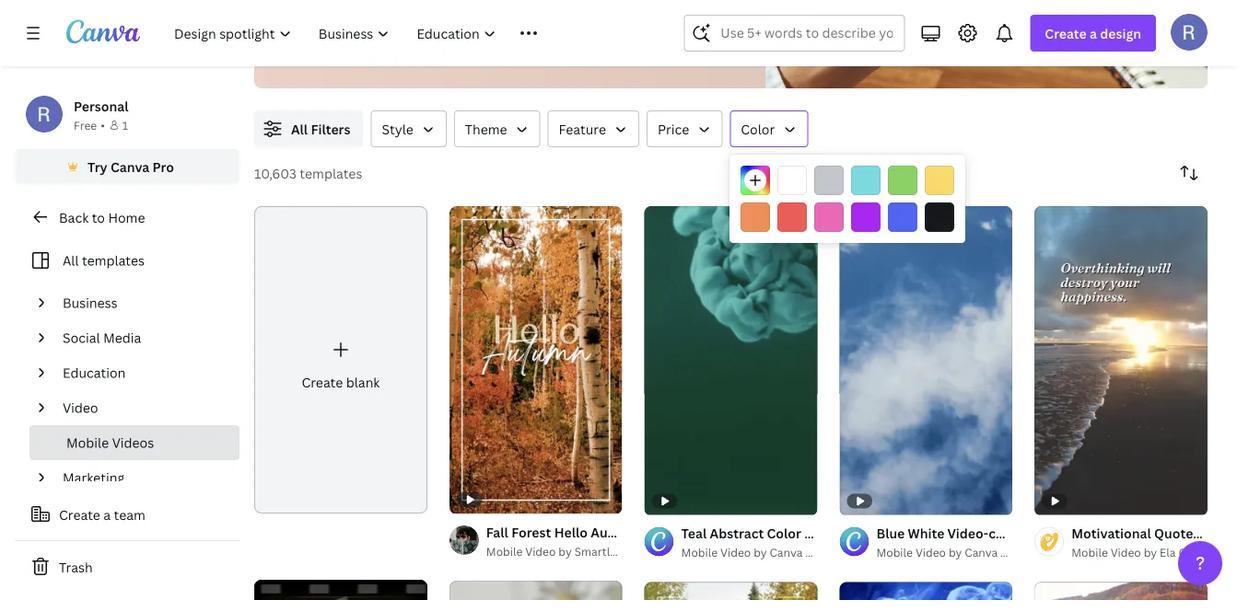 Task type: locate. For each thing, give the bounding box(es) containing it.
try canva pro button
[[15, 149, 240, 184]]

a left "design"
[[1090, 24, 1097, 42]]

mobile video by ela creative de link
[[1072, 544, 1238, 562]]

free •
[[74, 117, 105, 133]]

theme
[[465, 120, 507, 138]]

0 vertical spatial a
[[1090, 24, 1097, 42]]

create blank
[[302, 374, 380, 391]]

canva for first mobile video by canva creative studio link from the left
[[965, 545, 998, 561]]

create left "design"
[[1045, 24, 1087, 42]]

2 vertical spatial create
[[59, 506, 100, 524]]

style button
[[371, 111, 447, 147]]

a for team
[[103, 506, 111, 524]]

create a design button
[[1031, 15, 1156, 52]]

video
[[63, 399, 98, 417], [691, 524, 727, 541], [526, 544, 556, 559], [916, 545, 946, 561], [721, 545, 751, 561], [1111, 545, 1142, 561]]

create
[[1045, 24, 1087, 42], [302, 374, 343, 391], [59, 506, 100, 524]]

theme button
[[454, 111, 541, 147]]

all down back
[[63, 252, 79, 270]]

design
[[1101, 24, 1142, 42]]

all left filters
[[291, 120, 308, 138]]

1 creative from the left
[[1001, 545, 1045, 561]]

all for all templates
[[63, 252, 79, 270]]

templates
[[300, 164, 362, 182], [82, 252, 145, 270]]

1 vertical spatial templates
[[82, 252, 145, 270]]

1 horizontal spatial a
[[1090, 24, 1097, 42]]

media
[[103, 329, 141, 347]]

by
[[559, 544, 572, 559], [949, 545, 962, 561], [754, 545, 767, 561], [1144, 545, 1158, 561]]

studio
[[1048, 545, 1083, 561], [853, 545, 888, 561]]

2 mobile video by canva creative studio from the left
[[682, 545, 888, 561]]

2 horizontal spatial creative
[[1179, 545, 1224, 561]]

pro
[[153, 158, 174, 176]]

2 creative from the left
[[806, 545, 850, 561]]

filters
[[311, 120, 351, 138]]

1 vertical spatial create
[[302, 374, 343, 391]]

1 studio from the left
[[1048, 545, 1083, 561]]

0 vertical spatial all
[[291, 120, 308, 138]]

video inside video "link"
[[63, 399, 98, 417]]

1 horizontal spatial all
[[291, 120, 308, 138]]

blank
[[346, 374, 380, 391]]

canva inside 'button'
[[111, 158, 149, 176]]

#c1c6cb image
[[815, 166, 844, 195], [815, 166, 844, 195]]

0 vertical spatial create
[[1045, 24, 1087, 42]]

fall
[[486, 524, 509, 541]]

create inside dropdown button
[[1045, 24, 1087, 42]]

all inside button
[[291, 120, 308, 138]]

2 horizontal spatial create
[[1045, 24, 1087, 42]]

create left blank
[[302, 374, 343, 391]]

a inside "create a design" dropdown button
[[1090, 24, 1097, 42]]

2 studio from the left
[[853, 545, 888, 561]]

education link
[[55, 356, 229, 391]]

3 creative from the left
[[1179, 545, 1224, 561]]

motivational quotes instag mobile video by ela creative de
[[1072, 525, 1238, 561]]

None search field
[[684, 15, 905, 52]]

#fd5ebb image
[[815, 203, 844, 232], [815, 203, 844, 232]]

fall forest hello autumn mobile video mobile video by smartly designed
[[486, 524, 727, 559]]

create a team
[[59, 506, 145, 524]]

price
[[658, 120, 690, 138]]

fall forest hello autumn mobile video link
[[486, 522, 727, 543]]

by inside "fall forest hello autumn mobile video mobile video by smartly designed"
[[559, 544, 572, 559]]

try canva pro
[[88, 158, 174, 176]]

studio for first mobile video by canva creative studio link from the left
[[1048, 545, 1083, 561]]

1 horizontal spatial studio
[[1048, 545, 1083, 561]]

forest
[[512, 524, 551, 541]]

trash link
[[15, 549, 240, 586]]

autumn
[[591, 524, 641, 541]]

0 horizontal spatial creative
[[806, 545, 850, 561]]

mobile video by canva creative studio
[[877, 545, 1083, 561], [682, 545, 888, 561]]

create inside button
[[59, 506, 100, 524]]

ruby anderson image
[[1171, 14, 1208, 50]]

a left team on the bottom of the page
[[103, 506, 111, 524]]

#fd5152 image
[[778, 203, 807, 232]]

#fe884c image
[[741, 203, 770, 232], [741, 203, 770, 232]]

Search search field
[[721, 16, 893, 51]]

10,603 templates
[[254, 164, 362, 182]]

mobile video by smartly designed link
[[486, 543, 669, 561]]

create down marketing
[[59, 506, 100, 524]]

all for all filters
[[291, 120, 308, 138]]

color
[[741, 120, 775, 138]]

designed
[[619, 544, 669, 559]]

2 horizontal spatial canva
[[965, 545, 998, 561]]

a
[[1090, 24, 1097, 42], [103, 506, 111, 524]]

home
[[108, 209, 145, 226]]

1 vertical spatial a
[[103, 506, 111, 524]]

0 horizontal spatial studio
[[853, 545, 888, 561]]

Sort by button
[[1171, 155, 1208, 192]]

#ffffff image
[[778, 166, 807, 195], [778, 166, 807, 195]]

#55dbe0 image
[[851, 166, 881, 195]]

canva
[[111, 158, 149, 176], [965, 545, 998, 561], [770, 545, 803, 561]]

a inside create a team button
[[103, 506, 111, 524]]

0 horizontal spatial canva
[[111, 158, 149, 176]]

create a design
[[1045, 24, 1142, 42]]

1 horizontal spatial creative
[[1001, 545, 1045, 561]]

video link
[[55, 391, 229, 426]]

social media
[[63, 329, 141, 347]]

mobile video by canva creative studio link
[[877, 544, 1083, 562], [682, 544, 888, 562]]

1 horizontal spatial canva
[[770, 545, 803, 561]]

canva for second mobile video by canva creative studio link from the left
[[770, 545, 803, 561]]

mobile
[[66, 434, 109, 452], [644, 524, 688, 541], [486, 544, 523, 559], [877, 545, 913, 561], [682, 545, 718, 561], [1072, 545, 1108, 561]]

0 vertical spatial templates
[[300, 164, 362, 182]]

templates down back to home
[[82, 252, 145, 270]]

0 horizontal spatial templates
[[82, 252, 145, 270]]

templates down filters
[[300, 164, 362, 182]]

•
[[101, 117, 105, 133]]

creative
[[1001, 545, 1045, 561], [806, 545, 850, 561], [1179, 545, 1224, 561]]

smartly
[[575, 544, 616, 559]]

1 horizontal spatial create
[[302, 374, 343, 391]]

#74d353 image
[[888, 166, 918, 195], [888, 166, 918, 195]]

create a blank mobile video element
[[254, 206, 427, 514]]

1 horizontal spatial templates
[[300, 164, 362, 182]]

all
[[291, 120, 308, 138], [63, 252, 79, 270]]

add a new color image
[[741, 166, 770, 195], [741, 166, 770, 195]]

1 mobile video by canva creative studio from the left
[[877, 545, 1083, 561]]

0 horizontal spatial a
[[103, 506, 111, 524]]

education
[[63, 364, 126, 382]]

1 vertical spatial all
[[63, 252, 79, 270]]

a for design
[[1090, 24, 1097, 42]]

#4a66fb image
[[888, 203, 918, 232]]

hello
[[554, 524, 588, 541]]

create blank link
[[254, 206, 427, 514]]

try
[[88, 158, 107, 176]]

to
[[92, 209, 105, 226]]

0 horizontal spatial all
[[63, 252, 79, 270]]

social media link
[[55, 321, 229, 356]]

creative for first mobile video by canva creative studio link from the left
[[1001, 545, 1045, 561]]

top level navigation element
[[162, 15, 640, 52], [162, 15, 640, 52]]

#15181b image
[[925, 203, 955, 232]]

price button
[[647, 111, 723, 147]]

0 horizontal spatial create
[[59, 506, 100, 524]]

#b612fb image
[[851, 203, 881, 232], [851, 203, 881, 232]]



Task type: vqa. For each thing, say whether or not it's contained in the screenshot.
ALL FILTERS
yes



Task type: describe. For each thing, give the bounding box(es) containing it.
all filters button
[[254, 111, 363, 147]]

feature button
[[548, 111, 639, 147]]

trash
[[59, 559, 93, 576]]

by inside the motivational quotes instag mobile video by ela creative de
[[1144, 545, 1158, 561]]

personal
[[74, 97, 128, 115]]

#55dbe0 image
[[851, 166, 881, 195]]

team
[[114, 506, 145, 524]]

back
[[59, 209, 89, 226]]

templates for 10,603 templates
[[300, 164, 362, 182]]

create for create blank
[[302, 374, 343, 391]]

style
[[382, 120, 414, 138]]

create for create a team
[[59, 506, 100, 524]]

business
[[63, 294, 118, 312]]

10,603
[[254, 164, 297, 182]]

creative for second mobile video by canva creative studio link from the left
[[806, 545, 850, 561]]

creative inside the motivational quotes instag mobile video by ela creative de
[[1179, 545, 1224, 561]]

#15181b image
[[925, 203, 955, 232]]

back to home
[[59, 209, 145, 226]]

1
[[122, 117, 128, 133]]

video inside the motivational quotes instag mobile video by ela creative de
[[1111, 545, 1142, 561]]

create a team button
[[15, 497, 240, 534]]

motivational
[[1072, 525, 1152, 543]]

ela
[[1160, 545, 1176, 561]]

social
[[63, 329, 100, 347]]

instag
[[1203, 525, 1238, 543]]

1 mobile video by canva creative studio link from the left
[[877, 544, 1083, 562]]

#fed958 image
[[925, 166, 955, 195]]

marketing link
[[55, 461, 229, 496]]

motivational quotes instag link
[[1072, 524, 1238, 544]]

back to home link
[[15, 199, 240, 236]]

all templates
[[63, 252, 145, 270]]

videos
[[112, 434, 154, 452]]

business link
[[55, 286, 229, 321]]

#4a66fb image
[[888, 203, 918, 232]]

feature
[[559, 120, 606, 138]]

create for create a design
[[1045, 24, 1087, 42]]

2 mobile video by canva creative studio link from the left
[[682, 544, 888, 562]]

free
[[74, 117, 97, 133]]

marketing
[[63, 470, 124, 487]]

studio for second mobile video by canva creative studio link from the left
[[853, 545, 888, 561]]

color button
[[730, 111, 808, 147]]

#fd5152 image
[[778, 203, 807, 232]]

#fed958 image
[[925, 166, 955, 195]]

all templates link
[[26, 243, 229, 278]]

all filters
[[291, 120, 351, 138]]

quotes
[[1155, 525, 1200, 543]]

mobile inside the motivational quotes instag mobile video by ela creative de
[[1072, 545, 1108, 561]]

de
[[1226, 545, 1238, 561]]

mobile videos
[[66, 434, 154, 452]]

templates for all templates
[[82, 252, 145, 270]]



